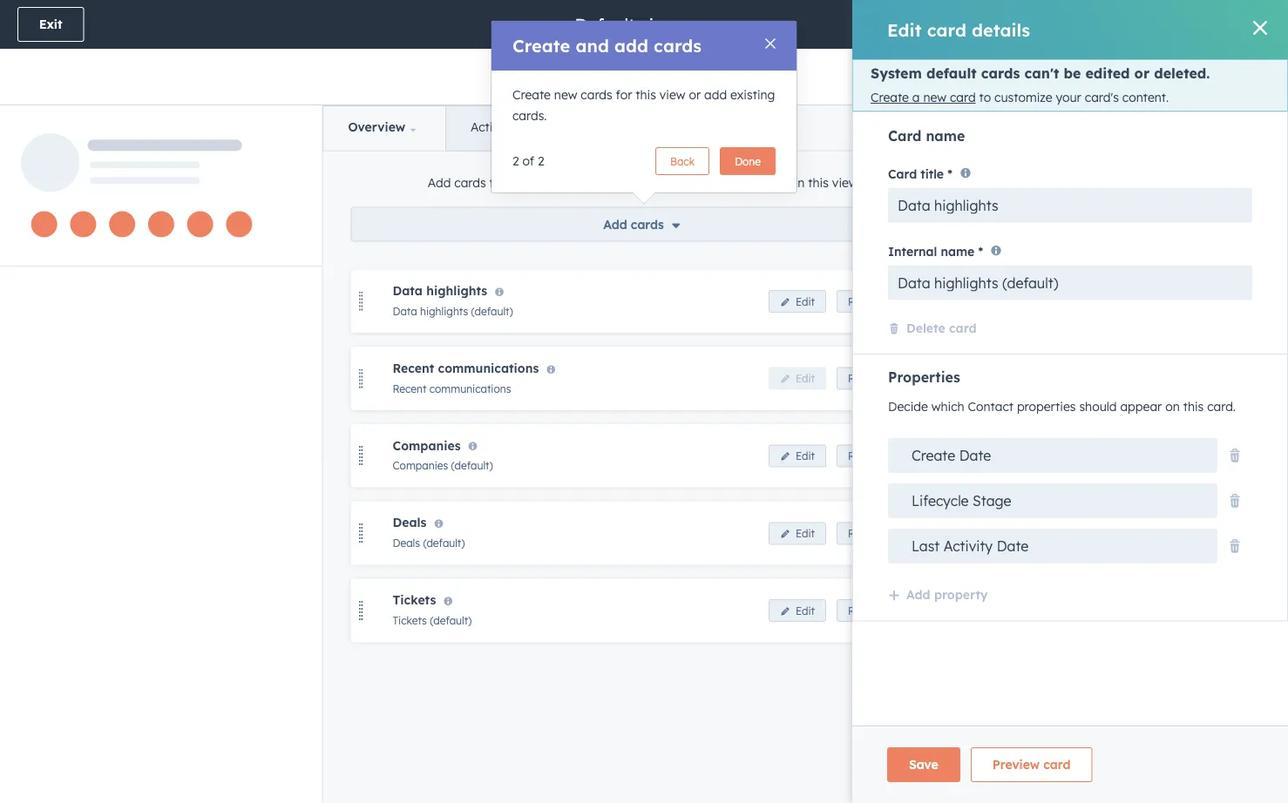 Task type: describe. For each thing, give the bounding box(es) containing it.
2 recent from the top
[[393, 382, 427, 395]]

cards inside create new cards for this view or add existing cards.
[[581, 87, 612, 102]]

2 vertical spatial this
[[1183, 399, 1204, 415]]

2 in from the left
[[795, 175, 805, 190]]

card for card title
[[888, 166, 917, 181]]

edit card details
[[887, 19, 1030, 41]]

(default) for tickets
[[430, 614, 472, 627]]

stage
[[973, 493, 1012, 510]]

be
[[1064, 65, 1081, 82]]

data highlights (default)
[[393, 305, 513, 318]]

remove button for companies
[[837, 445, 899, 468]]

add property
[[906, 588, 988, 603]]

which
[[931, 399, 965, 415]]

your
[[1056, 90, 1082, 105]]

delete card button
[[888, 319, 977, 340]]

exit
[[1226, 17, 1249, 32]]

remove for companies
[[848, 450, 888, 463]]

lifecycle stage button
[[888, 484, 1218, 519]]

remove button for tickets
[[837, 600, 899, 622]]

title
[[921, 166, 944, 181]]

tab
[[772, 175, 791, 190]]

lifecycle
[[912, 493, 969, 510]]

system default cards can't be edited or deleted. create a new card to customize your card's content.
[[871, 65, 1210, 105]]

add property button
[[888, 585, 988, 607]]

or for add
[[689, 87, 701, 102]]

Card title text field
[[888, 188, 1252, 223]]

create and add cards
[[512, 35, 702, 57]]

name for internal name
[[941, 244, 975, 259]]

overview inside button
[[348, 119, 405, 135]]

last activity date
[[912, 538, 1029, 555]]

preview card
[[993, 757, 1071, 773]]

save inside button
[[1167, 17, 1196, 32]]

decide
[[888, 399, 928, 415]]

details
[[972, 19, 1030, 41]]

edit for tickets
[[796, 605, 815, 618]]

properties
[[1017, 399, 1076, 415]]

companies for companies
[[393, 438, 461, 453]]

close image
[[1253, 21, 1267, 35]]

manage tabs
[[858, 119, 938, 135]]

save for save and exit
[[1083, 17, 1113, 32]]

add cards button
[[351, 207, 937, 242]]

lifecycle stage
[[912, 493, 1012, 510]]

delete
[[906, 320, 945, 336]]

highlights for data highlights
[[426, 283, 487, 298]]

cards.
[[512, 108, 547, 123]]

middle
[[585, 175, 624, 190]]

1 horizontal spatial this
[[808, 175, 829, 190]]

view
[[660, 87, 685, 102]]

view.
[[832, 175, 860, 190]]

1 recent from the top
[[393, 360, 434, 376]]

overview button
[[324, 106, 445, 150]]

Internal name text field
[[888, 266, 1252, 300]]

edit button for data highlights
[[769, 290, 826, 313]]

0 vertical spatial communications
[[438, 360, 539, 376]]

property
[[934, 588, 988, 603]]

remove button for deals
[[837, 522, 899, 545]]

tabs
[[911, 119, 938, 135]]

companies (default)
[[393, 460, 493, 473]]

of
[[523, 153, 534, 169]]

edited
[[1086, 65, 1130, 82]]

add cards to appear in the middle column for the overview tab in this view.
[[428, 175, 860, 190]]

create date button
[[888, 439, 1218, 473]]

preview card button
[[971, 748, 1092, 783]]

card for card name
[[888, 127, 922, 145]]

save and exit button
[[1145, 7, 1271, 42]]

to inside system default cards can't be edited or deleted. create a new card to customize your card's content.
[[979, 90, 991, 105]]

create new cards for this view or add existing cards.
[[512, 87, 775, 123]]

remove for tickets
[[848, 605, 888, 618]]

default
[[926, 65, 977, 82]]

deals for deals (default)
[[393, 537, 420, 550]]

last
[[912, 538, 940, 555]]

2 2 from the left
[[538, 153, 544, 169]]

1 in from the left
[[550, 175, 560, 190]]

on
[[1166, 399, 1180, 415]]

deleted.
[[1154, 65, 1210, 82]]

add inside create new cards for this view or add existing cards.
[[704, 87, 727, 102]]

preview
[[993, 757, 1040, 773]]

manage
[[858, 119, 907, 135]]

1 vertical spatial communications
[[429, 382, 511, 395]]

highlights for data highlights (default)
[[420, 305, 468, 318]]

should
[[1079, 399, 1117, 415]]

save for preview card
[[909, 757, 939, 773]]

cards inside popup button
[[631, 216, 664, 232]]

date inside last activity date popup button
[[997, 538, 1029, 555]]

cards down activities button in the top left of the page
[[454, 175, 486, 190]]

activities button
[[445, 106, 547, 150]]

card name
[[888, 127, 965, 145]]

new inside create new cards for this view or add existing cards.
[[554, 87, 577, 102]]

delete card
[[906, 320, 977, 336]]



Task type: locate. For each thing, give the bounding box(es) containing it.
companies up the companies (default)
[[393, 438, 461, 453]]

companies up deals (default)
[[393, 460, 448, 473]]

or for deleted.
[[1134, 65, 1150, 82]]

companies for companies (default)
[[393, 460, 448, 473]]

0 horizontal spatial for
[[616, 87, 632, 102]]

column
[[628, 175, 669, 190]]

1 vertical spatial for
[[673, 175, 689, 190]]

0 horizontal spatial overview
[[348, 119, 405, 135]]

create for create new cards for this view or add existing cards.
[[512, 87, 551, 102]]

remove button for data highlights
[[837, 290, 899, 313]]

for down back
[[673, 175, 689, 190]]

cards down the create and add cards
[[581, 87, 612, 102]]

5 edit button from the top
[[769, 600, 826, 622]]

1 horizontal spatial date
[[997, 538, 1029, 555]]

tickets down deals (default)
[[393, 614, 427, 627]]

remove button up decide
[[837, 368, 899, 390]]

recent up the companies (default)
[[393, 382, 427, 395]]

edit for deals
[[796, 527, 815, 540]]

save button inside page section "element"
[[1062, 7, 1135, 42]]

cards inside system default cards can't be edited or deleted. create a new card to customize your card's content.
[[981, 65, 1020, 82]]

internal
[[888, 244, 937, 259]]

1 vertical spatial save button
[[887, 748, 960, 783]]

2 card from the top
[[888, 166, 917, 181]]

remove button for recent communications
[[837, 368, 899, 390]]

1 horizontal spatial add
[[704, 87, 727, 102]]

2 left the of
[[512, 153, 519, 169]]

create
[[512, 35, 570, 57], [512, 87, 551, 102], [871, 90, 909, 105], [912, 447, 955, 465]]

add up create new cards for this view or add existing cards.
[[615, 35, 648, 57]]

activities
[[471, 119, 523, 135]]

0 vertical spatial for
[[616, 87, 632, 102]]

1 vertical spatial this
[[808, 175, 829, 190]]

contact
[[968, 399, 1014, 415]]

1 the from the left
[[563, 175, 582, 190]]

2 tickets from the top
[[393, 614, 427, 627]]

save and exit
[[1167, 17, 1249, 32]]

deals for deals
[[393, 515, 427, 531]]

1 vertical spatial recent
[[393, 382, 427, 395]]

highlights
[[426, 283, 487, 298], [420, 305, 468, 318]]

or right view
[[689, 87, 701, 102]]

0 vertical spatial deals
[[393, 515, 427, 531]]

cards down column at the top
[[631, 216, 664, 232]]

1 vertical spatial highlights
[[420, 305, 468, 318]]

name for card name
[[926, 127, 965, 145]]

create for create and add cards
[[512, 35, 570, 57]]

properties
[[888, 369, 960, 386]]

cards up customize
[[981, 65, 1020, 82]]

the left "middle"
[[563, 175, 582, 190]]

card inside system default cards can't be edited or deleted. create a new card to customize your card's content.
[[950, 90, 976, 105]]

cards up view
[[654, 35, 702, 57]]

remove
[[848, 295, 888, 308], [848, 372, 888, 385], [848, 450, 888, 463], [848, 527, 888, 540], [848, 605, 888, 618]]

3 edit button from the top
[[769, 445, 826, 468]]

1 vertical spatial recent communications
[[393, 382, 511, 395]]

card for edit
[[927, 19, 966, 41]]

0 horizontal spatial save
[[909, 757, 939, 773]]

cards
[[654, 35, 702, 57], [981, 65, 1020, 82], [581, 87, 612, 102], [454, 175, 486, 190], [631, 216, 664, 232]]

2 horizontal spatial save
[[1167, 17, 1196, 32]]

remove for deals
[[848, 527, 888, 540]]

1 vertical spatial or
[[689, 87, 701, 102]]

or inside create new cards for this view or add existing cards.
[[689, 87, 701, 102]]

0 horizontal spatial or
[[689, 87, 701, 102]]

edit for recent communications
[[796, 372, 815, 385]]

manage tabs button
[[843, 105, 965, 149]]

2 remove from the top
[[848, 372, 888, 385]]

data for data highlights
[[393, 283, 423, 298]]

0 vertical spatial data
[[393, 283, 423, 298]]

2 vertical spatial add
[[906, 588, 931, 603]]

0 vertical spatial tickets
[[393, 593, 436, 608]]

1 horizontal spatial the
[[693, 175, 711, 190]]

1 horizontal spatial save button
[[1062, 7, 1135, 42]]

0 vertical spatial recent
[[393, 360, 434, 376]]

add for add cards
[[603, 216, 627, 232]]

2 data from the top
[[393, 305, 417, 318]]

a
[[912, 90, 920, 105]]

edit for companies
[[796, 450, 815, 463]]

2 of 2
[[512, 153, 544, 169]]

deals (default)
[[393, 537, 465, 550]]

1 edit button from the top
[[769, 290, 826, 313]]

edit for data highlights
[[796, 295, 815, 308]]

1 companies from the top
[[393, 438, 461, 453]]

create a new card button
[[871, 90, 976, 105]]

0 horizontal spatial appear
[[505, 175, 546, 190]]

card
[[888, 127, 922, 145], [888, 166, 917, 181]]

0 horizontal spatial this
[[636, 87, 656, 102]]

0 horizontal spatial save button
[[887, 748, 960, 783]]

done
[[735, 155, 761, 168]]

or up content.
[[1134, 65, 1150, 82]]

1 recent communications from the top
[[393, 360, 539, 376]]

1 deals from the top
[[393, 515, 427, 531]]

to left customize
[[979, 90, 991, 105]]

appear left on
[[1120, 399, 1162, 415]]

1 vertical spatial to
[[489, 175, 501, 190]]

1 remove from the top
[[848, 295, 888, 308]]

add for add property
[[906, 588, 931, 603]]

0 vertical spatial overview
[[348, 119, 405, 135]]

2 deals from the top
[[393, 537, 420, 550]]

card right preview
[[1044, 757, 1071, 773]]

and left exit
[[1200, 17, 1223, 32]]

edit button for deals
[[769, 522, 826, 545]]

edit button for companies
[[769, 445, 826, 468]]

the
[[563, 175, 582, 190], [693, 175, 711, 190]]

1 horizontal spatial to
[[979, 90, 991, 105]]

0 horizontal spatial to
[[489, 175, 501, 190]]

2 horizontal spatial this
[[1183, 399, 1204, 415]]

for left view
[[616, 87, 632, 102]]

data up data highlights (default) at left
[[393, 283, 423, 298]]

new inside system default cards can't be edited or deleted. create a new card to customize your card's content.
[[923, 90, 947, 105]]

edit button
[[769, 290, 826, 313], [769, 368, 826, 390], [769, 445, 826, 468], [769, 522, 826, 545], [769, 600, 826, 622]]

1 horizontal spatial for
[[673, 175, 689, 190]]

recent communications
[[393, 360, 539, 376], [393, 382, 511, 395]]

decide which contact properties should appear on this card.
[[888, 399, 1236, 415]]

for inside create new cards for this view or add existing cards.
[[616, 87, 632, 102]]

1 vertical spatial overview
[[714, 175, 768, 190]]

this right on
[[1183, 399, 1204, 415]]

4 remove button from the top
[[837, 522, 899, 545]]

0 vertical spatial card
[[888, 127, 922, 145]]

tickets up 'tickets (default)'
[[393, 593, 436, 608]]

card up default
[[927, 19, 966, 41]]

name up title
[[926, 127, 965, 145]]

1 vertical spatial appear
[[1120, 399, 1162, 415]]

add inside button
[[906, 588, 931, 603]]

2 recent communications from the top
[[393, 382, 511, 395]]

communications
[[438, 360, 539, 376], [429, 382, 511, 395]]

edit
[[887, 19, 922, 41], [796, 295, 815, 308], [796, 372, 815, 385], [796, 450, 815, 463], [796, 527, 815, 540], [796, 605, 815, 618]]

or
[[1134, 65, 1150, 82], [689, 87, 701, 102]]

add left property at right bottom
[[906, 588, 931, 603]]

new down the create and add cards
[[554, 87, 577, 102]]

1 vertical spatial data
[[393, 305, 417, 318]]

2 horizontal spatial add
[[906, 588, 931, 603]]

1 2 from the left
[[512, 153, 519, 169]]

done button
[[720, 147, 776, 175]]

overview
[[348, 119, 405, 135], [714, 175, 768, 190]]

remove for recent communications
[[848, 372, 888, 385]]

deals
[[393, 515, 427, 531], [393, 537, 420, 550]]

create inside create new cards for this view or add existing cards.
[[512, 87, 551, 102]]

new right "a"
[[923, 90, 947, 105]]

0 vertical spatial to
[[979, 90, 991, 105]]

card
[[927, 19, 966, 41], [950, 90, 976, 105], [949, 320, 977, 336], [1044, 757, 1071, 773]]

exit
[[39, 17, 62, 32]]

the down back
[[693, 175, 711, 190]]

and for save
[[1200, 17, 1223, 32]]

add for add cards to appear in the middle column for the overview tab in this view.
[[428, 175, 451, 190]]

5 remove button from the top
[[837, 600, 899, 622]]

save button for preview
[[887, 748, 960, 783]]

deals up deals (default)
[[393, 515, 427, 531]]

internal name
[[888, 244, 975, 259]]

activity
[[944, 538, 993, 555]]

1 vertical spatial date
[[997, 538, 1029, 555]]

appear down 2 of 2
[[505, 175, 546, 190]]

1 horizontal spatial and
[[1200, 17, 1223, 32]]

2
[[512, 153, 519, 169], [538, 153, 544, 169]]

back button
[[655, 147, 710, 175]]

recent
[[393, 360, 434, 376], [393, 382, 427, 395]]

0 horizontal spatial new
[[554, 87, 577, 102]]

0 vertical spatial appear
[[505, 175, 546, 190]]

5 remove from the top
[[848, 605, 888, 618]]

1 horizontal spatial in
[[795, 175, 805, 190]]

and inside save and exit button
[[1200, 17, 1223, 32]]

remove button left last
[[837, 522, 899, 545]]

and up create new cards for this view or add existing cards.
[[576, 35, 609, 57]]

0 vertical spatial this
[[636, 87, 656, 102]]

1 vertical spatial deals
[[393, 537, 420, 550]]

add cards
[[603, 216, 664, 232]]

this left view
[[636, 87, 656, 102]]

1 data from the top
[[393, 283, 423, 298]]

card down default
[[950, 90, 976, 105]]

save button
[[1062, 7, 1135, 42], [887, 748, 960, 783]]

add down overview button
[[428, 175, 451, 190]]

in right tab
[[795, 175, 805, 190]]

highlights up data highlights (default) at left
[[426, 283, 487, 298]]

this inside create new cards for this view or add existing cards.
[[636, 87, 656, 102]]

tickets for tickets (default)
[[393, 614, 427, 627]]

2 edit button from the top
[[769, 368, 826, 390]]

can't
[[1025, 65, 1059, 82]]

2 remove button from the top
[[837, 368, 899, 390]]

Name editor field
[[573, 13, 682, 36]]

0 horizontal spatial in
[[550, 175, 560, 190]]

data highlights
[[393, 283, 487, 298]]

existing
[[730, 87, 775, 102]]

0 horizontal spatial and
[[576, 35, 609, 57]]

2 right the of
[[538, 153, 544, 169]]

highlights down data highlights
[[420, 305, 468, 318]]

0 vertical spatial name
[[926, 127, 965, 145]]

0 vertical spatial add
[[615, 35, 648, 57]]

this left view.
[[808, 175, 829, 190]]

name right internal
[[941, 244, 975, 259]]

navigation
[[323, 105, 612, 151]]

date right activity
[[997, 538, 1029, 555]]

to
[[979, 90, 991, 105], [489, 175, 501, 190]]

add down "middle"
[[603, 216, 627, 232]]

card for delete
[[949, 320, 977, 336]]

add
[[615, 35, 648, 57], [704, 87, 727, 102]]

0 vertical spatial recent communications
[[393, 360, 539, 376]]

remove for data highlights
[[848, 295, 888, 308]]

0 horizontal spatial date
[[959, 447, 991, 465]]

exit button
[[17, 7, 84, 42]]

remove button
[[837, 290, 899, 313], [837, 368, 899, 390], [837, 445, 899, 468], [837, 522, 899, 545], [837, 600, 899, 622]]

to down activities button in the top left of the page
[[489, 175, 501, 190]]

0 vertical spatial date
[[959, 447, 991, 465]]

remove button down decide
[[837, 445, 899, 468]]

date up lifecycle stage
[[959, 447, 991, 465]]

deals up 'tickets (default)'
[[393, 537, 420, 550]]

system
[[871, 65, 922, 82]]

0 horizontal spatial the
[[563, 175, 582, 190]]

1 horizontal spatial add
[[603, 216, 627, 232]]

(default)
[[471, 305, 513, 318], [451, 460, 493, 473], [423, 537, 465, 550], [430, 614, 472, 627]]

1 tickets from the top
[[393, 593, 436, 608]]

2 the from the left
[[693, 175, 711, 190]]

1 vertical spatial tickets
[[393, 614, 427, 627]]

back
[[670, 155, 695, 168]]

date inside create date popup button
[[959, 447, 991, 465]]

edit button for tickets
[[769, 600, 826, 622]]

last activity date button
[[888, 529, 1218, 564]]

page section element
[[0, 0, 1288, 105]]

card's
[[1085, 90, 1119, 105]]

recent down data highlights (default) at left
[[393, 360, 434, 376]]

in left "middle"
[[550, 175, 560, 190]]

tickets for tickets
[[393, 593, 436, 608]]

edit button for recent communications
[[769, 368, 826, 390]]

data
[[393, 283, 423, 298], [393, 305, 417, 318]]

create inside system default cards can't be edited or deleted. create a new card to customize your card's content.
[[871, 90, 909, 105]]

1 vertical spatial name
[[941, 244, 975, 259]]

and
[[1200, 17, 1223, 32], [576, 35, 609, 57]]

1 vertical spatial add
[[704, 87, 727, 102]]

4 remove from the top
[[848, 527, 888, 540]]

(default) for deals
[[423, 537, 465, 550]]

or inside system default cards can't be edited or deleted. create a new card to customize your card's content.
[[1134, 65, 1150, 82]]

1 horizontal spatial save
[[1083, 17, 1113, 32]]

1 vertical spatial add
[[603, 216, 627, 232]]

1 horizontal spatial new
[[923, 90, 947, 105]]

1 card from the top
[[888, 127, 922, 145]]

0 vertical spatial and
[[1200, 17, 1223, 32]]

1 horizontal spatial or
[[1134, 65, 1150, 82]]

0 horizontal spatial add
[[615, 35, 648, 57]]

2 companies from the top
[[393, 460, 448, 473]]

save
[[1083, 17, 1113, 32], [1167, 17, 1196, 32], [909, 757, 939, 773]]

add left existing
[[704, 87, 727, 102]]

0 vertical spatial save button
[[1062, 7, 1135, 42]]

1 vertical spatial companies
[[393, 460, 448, 473]]

0 vertical spatial companies
[[393, 438, 461, 453]]

navigation containing overview
[[323, 105, 612, 151]]

(default) for companies
[[451, 460, 493, 473]]

1 horizontal spatial 2
[[538, 153, 544, 169]]

4 edit button from the top
[[769, 522, 826, 545]]

card.
[[1207, 399, 1236, 415]]

create for create date
[[912, 447, 955, 465]]

0 vertical spatial highlights
[[426, 283, 487, 298]]

create date
[[912, 447, 991, 465]]

card for preview
[[1044, 757, 1071, 773]]

1 remove button from the top
[[837, 290, 899, 313]]

data down data highlights
[[393, 305, 417, 318]]

data for data highlights (default)
[[393, 305, 417, 318]]

3 remove button from the top
[[837, 445, 899, 468]]

3 remove from the top
[[848, 450, 888, 463]]

customize
[[995, 90, 1052, 105]]

and for create
[[576, 35, 609, 57]]

1 horizontal spatial appear
[[1120, 399, 1162, 415]]

create inside popup button
[[912, 447, 955, 465]]

add inside popup button
[[603, 216, 627, 232]]

date
[[959, 447, 991, 465], [997, 538, 1029, 555]]

this
[[636, 87, 656, 102], [808, 175, 829, 190], [1183, 399, 1204, 415]]

name
[[926, 127, 965, 145], [941, 244, 975, 259]]

save button for save
[[1062, 7, 1135, 42]]

tickets (default)
[[393, 614, 472, 627]]

content.
[[1122, 90, 1169, 105]]

1 horizontal spatial overview
[[714, 175, 768, 190]]

card title
[[888, 166, 944, 181]]

0 vertical spatial or
[[1134, 65, 1150, 82]]

0 horizontal spatial add
[[428, 175, 451, 190]]

1 vertical spatial card
[[888, 166, 917, 181]]

0 horizontal spatial 2
[[512, 153, 519, 169]]

remove button left add property
[[837, 600, 899, 622]]

remove button down internal
[[837, 290, 899, 313]]

0 vertical spatial add
[[428, 175, 451, 190]]

companies
[[393, 438, 461, 453], [393, 460, 448, 473]]

close image
[[765, 38, 776, 49]]

1 vertical spatial and
[[576, 35, 609, 57]]

card right delete on the right top of page
[[949, 320, 977, 336]]



Task type: vqa. For each thing, say whether or not it's contained in the screenshot.
2nd the from the left
yes



